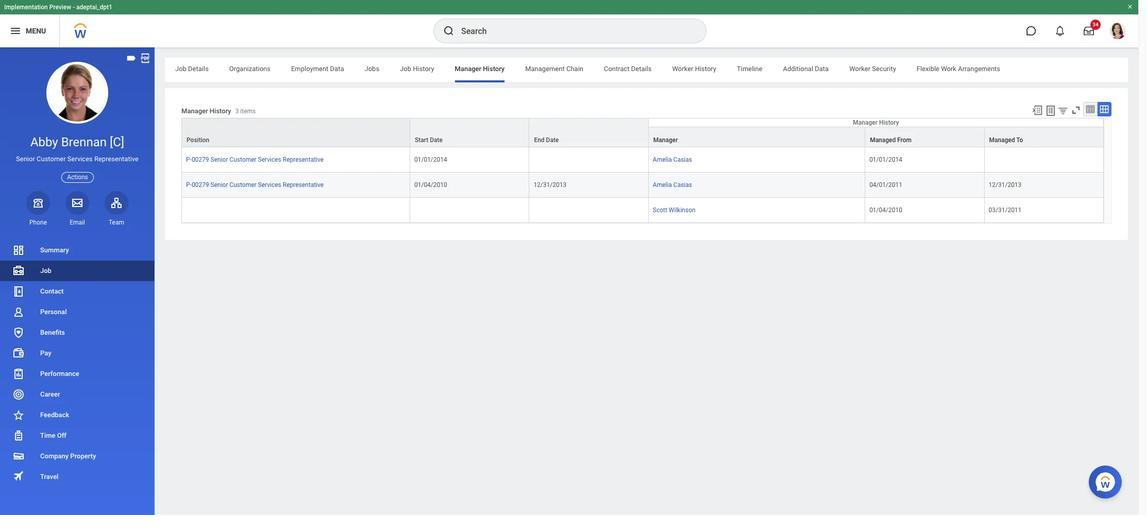 Task type: locate. For each thing, give the bounding box(es) containing it.
representative for 01/04/2010
[[283, 181, 324, 189]]

details right contract
[[631, 65, 652, 73]]

5 row from the top
[[181, 198, 1104, 223]]

1 p-00279 senior customer services representative from the top
[[186, 156, 324, 163]]

1 worker from the left
[[672, 65, 694, 73]]

career image
[[12, 389, 25, 401]]

start
[[415, 137, 428, 144]]

2 details from the left
[[631, 65, 652, 73]]

0 vertical spatial manager history
[[455, 65, 505, 73]]

34
[[1093, 22, 1099, 27]]

1 managed from the left
[[870, 137, 896, 144]]

worker for worker security
[[850, 65, 871, 73]]

2 casias from the top
[[674, 181, 692, 189]]

1 vertical spatial manager history
[[853, 119, 899, 126]]

manager
[[455, 65, 482, 73], [181, 107, 208, 115], [853, 119, 878, 126], [654, 137, 678, 144]]

1 p-00279 senior customer services representative link from the top
[[186, 154, 324, 163]]

3
[[235, 108, 239, 115]]

close environment banner image
[[1127, 4, 1134, 10]]

management chain
[[525, 65, 584, 73]]

2 row from the top
[[181, 127, 1104, 147]]

navigation pane region
[[0, 47, 155, 515]]

managed for managed from
[[870, 137, 896, 144]]

0 horizontal spatial worker
[[672, 65, 694, 73]]

view printable version (pdf) image
[[140, 53, 151, 64]]

pay
[[40, 349, 51, 357]]

representative inside navigation pane region
[[94, 155, 139, 163]]

manager history up managed from
[[853, 119, 899, 126]]

p-00279 senior customer services representative link for 01/01/2014
[[186, 154, 324, 163]]

1 vertical spatial p-00279 senior customer services representative link
[[186, 179, 324, 189]]

job image
[[12, 265, 25, 277]]

managed left to
[[989, 137, 1015, 144]]

job inside navigation pane region
[[40, 267, 52, 275]]

0 vertical spatial casias
[[674, 156, 692, 163]]

table image
[[1086, 104, 1096, 114]]

2 00279 from the top
[[192, 181, 209, 189]]

brennan
[[61, 135, 107, 149]]

data right employment
[[330, 65, 344, 73]]

row
[[181, 118, 1104, 147], [181, 127, 1104, 147], [181, 147, 1104, 173], [181, 173, 1104, 198], [181, 198, 1104, 223]]

0 horizontal spatial 01/01/2014
[[414, 156, 447, 163]]

1 vertical spatial p-00279 senior customer services representative
[[186, 181, 324, 189]]

2 amelia from the top
[[653, 181, 672, 189]]

details for job details
[[188, 65, 209, 73]]

0 horizontal spatial managed
[[870, 137, 896, 144]]

0 horizontal spatial date
[[430, 137, 443, 144]]

01/04/2010
[[414, 181, 447, 189], [870, 207, 903, 214]]

manager history down the search icon
[[455, 65, 505, 73]]

3 row from the top
[[181, 147, 1104, 173]]

time off image
[[12, 430, 25, 442]]

contact image
[[12, 286, 25, 298]]

1 horizontal spatial data
[[815, 65, 829, 73]]

performance
[[40, 370, 79, 378]]

date right start
[[430, 137, 443, 144]]

services
[[67, 155, 93, 163], [258, 156, 281, 163], [258, 181, 281, 189]]

1 horizontal spatial managed
[[989, 137, 1015, 144]]

2 01/01/2014 from the left
[[870, 156, 903, 163]]

position button
[[182, 119, 410, 147]]

1 date from the left
[[430, 137, 443, 144]]

history inside popup button
[[879, 119, 899, 126]]

row containing scott wilkinson
[[181, 198, 1104, 223]]

casias up wilkinson
[[674, 181, 692, 189]]

1 p- from the top
[[186, 156, 192, 163]]

2 managed from the left
[[989, 137, 1015, 144]]

p- for 01/04/2010
[[186, 181, 192, 189]]

p-00279 senior customer services representative link
[[186, 154, 324, 163], [186, 179, 324, 189]]

1 00279 from the top
[[192, 156, 209, 163]]

amelia casias
[[653, 156, 692, 163], [653, 181, 692, 189]]

01/04/2010 down 04/01/2011
[[870, 207, 903, 214]]

2 amelia casias from the top
[[653, 181, 692, 189]]

date for end date
[[546, 137, 559, 144]]

1 horizontal spatial 01/04/2010
[[870, 207, 903, 214]]

2 p-00279 senior customer services representative link from the top
[[186, 179, 324, 189]]

2 worker from the left
[[850, 65, 871, 73]]

job
[[175, 65, 187, 73], [400, 65, 411, 73], [40, 267, 52, 275]]

customer inside navigation pane region
[[37, 155, 66, 163]]

time off link
[[0, 426, 155, 446]]

details up manager history 3 items
[[188, 65, 209, 73]]

0 vertical spatial amelia
[[653, 156, 672, 163]]

date
[[430, 137, 443, 144], [546, 137, 559, 144]]

contract details
[[604, 65, 652, 73]]

travel
[[40, 473, 58, 481]]

0 horizontal spatial manager history
[[455, 65, 505, 73]]

2 p- from the top
[[186, 181, 192, 189]]

1 horizontal spatial 01/01/2014
[[870, 156, 903, 163]]

p-
[[186, 156, 192, 163], [186, 181, 192, 189]]

1 horizontal spatial manager history
[[853, 119, 899, 126]]

0 horizontal spatial 12/31/2013
[[534, 181, 567, 189]]

to
[[1017, 137, 1023, 144]]

1 horizontal spatial details
[[631, 65, 652, 73]]

company property link
[[0, 446, 155, 467]]

amelia
[[653, 156, 672, 163], [653, 181, 672, 189]]

date right end
[[546, 137, 559, 144]]

menu banner
[[0, 0, 1139, 47]]

0 vertical spatial amelia casias
[[653, 156, 692, 163]]

Search Workday  search field
[[461, 20, 685, 42]]

mail image
[[71, 197, 84, 209]]

manager history
[[455, 65, 505, 73], [853, 119, 899, 126]]

representative
[[94, 155, 139, 163], [283, 156, 324, 163], [283, 181, 324, 189]]

preview
[[49, 4, 71, 11]]

0 vertical spatial p-00279 senior customer services representative
[[186, 156, 324, 163]]

0 vertical spatial amelia casias link
[[653, 154, 692, 163]]

1 horizontal spatial date
[[546, 137, 559, 144]]

1 horizontal spatial 12/31/2013
[[989, 181, 1022, 189]]

1 vertical spatial amelia
[[653, 181, 672, 189]]

career
[[40, 391, 60, 398]]

0 vertical spatial 00279
[[192, 156, 209, 163]]

services for 01/04/2010
[[258, 181, 281, 189]]

senior
[[16, 155, 35, 163], [211, 156, 228, 163], [211, 181, 228, 189]]

1 12/31/2013 from the left
[[534, 181, 567, 189]]

start date
[[415, 137, 443, 144]]

1 amelia casias from the top
[[653, 156, 692, 163]]

1 row from the top
[[181, 118, 1104, 147]]

company property
[[40, 453, 96, 460]]

12/31/2013 down end date
[[534, 181, 567, 189]]

0 horizontal spatial details
[[188, 65, 209, 73]]

benefits
[[40, 329, 65, 337]]

job for job history
[[400, 65, 411, 73]]

justify image
[[9, 25, 22, 37]]

2 p-00279 senior customer services representative from the top
[[186, 181, 324, 189]]

row containing manager
[[181, 127, 1104, 147]]

customer
[[37, 155, 66, 163], [230, 156, 257, 163], [230, 181, 257, 189]]

1 amelia from the top
[[653, 156, 672, 163]]

team abby brennan [c] element
[[105, 218, 128, 227]]

01/01/2014 down "start date"
[[414, 156, 447, 163]]

amelia casias link for 04/01/2011
[[653, 179, 692, 189]]

career link
[[0, 385, 155, 405]]

1 data from the left
[[330, 65, 344, 73]]

1 horizontal spatial job
[[175, 65, 187, 73]]

1 amelia casias link from the top
[[653, 154, 692, 163]]

customer for 01/04/2010
[[230, 181, 257, 189]]

casias
[[674, 156, 692, 163], [674, 181, 692, 189]]

00279
[[192, 156, 209, 163], [192, 181, 209, 189]]

inbox large image
[[1084, 26, 1094, 36]]

worker security
[[850, 65, 896, 73]]

history
[[413, 65, 434, 73], [483, 65, 505, 73], [695, 65, 717, 73], [210, 107, 231, 115], [879, 119, 899, 126]]

1 vertical spatial 01/04/2010
[[870, 207, 903, 214]]

toolbar
[[1027, 102, 1112, 118]]

details
[[188, 65, 209, 73], [631, 65, 652, 73]]

0 horizontal spatial data
[[330, 65, 344, 73]]

0 vertical spatial p-
[[186, 156, 192, 163]]

managed
[[870, 137, 896, 144], [989, 137, 1015, 144]]

notifications large image
[[1055, 26, 1066, 36]]

0 horizontal spatial 01/04/2010
[[414, 181, 447, 189]]

senior inside navigation pane region
[[16, 155, 35, 163]]

2 date from the left
[[546, 137, 559, 144]]

row containing manager history
[[181, 118, 1104, 147]]

management
[[525, 65, 565, 73]]

email abby brennan [c] element
[[65, 218, 89, 227]]

p-00279 senior customer services representative link for 01/04/2010
[[186, 179, 324, 189]]

benefits image
[[12, 327, 25, 339]]

contact link
[[0, 281, 155, 302]]

managed for managed to
[[989, 137, 1015, 144]]

export to excel image
[[1032, 105, 1043, 116]]

1 horizontal spatial worker
[[850, 65, 871, 73]]

1 vertical spatial amelia casias link
[[653, 179, 692, 189]]

1 details from the left
[[188, 65, 209, 73]]

company property image
[[12, 451, 25, 463]]

organizations
[[229, 65, 271, 73]]

12/31/2013 up 03/31/2011
[[989, 181, 1022, 189]]

0 vertical spatial 01/04/2010
[[414, 181, 447, 189]]

01/01/2014 down managed from
[[870, 156, 903, 163]]

expand table image
[[1100, 104, 1110, 114]]

data for employment data
[[330, 65, 344, 73]]

01/04/2010 down "start date"
[[414, 181, 447, 189]]

cell
[[530, 147, 649, 173], [985, 147, 1104, 173], [181, 198, 410, 223], [410, 198, 530, 223], [530, 198, 649, 223]]

casias for 01/01/2014
[[674, 156, 692, 163]]

1 vertical spatial 00279
[[192, 181, 209, 189]]

03/31/2011
[[989, 207, 1022, 214]]

0 vertical spatial p-00279 senior customer services representative link
[[186, 154, 324, 163]]

phone button
[[26, 191, 50, 227]]

1 vertical spatial amelia casias
[[653, 181, 692, 189]]

casias up scott wilkinson link
[[674, 156, 692, 163]]

2 amelia casias link from the top
[[653, 179, 692, 189]]

data right additional
[[815, 65, 829, 73]]

12/31/2013
[[534, 181, 567, 189], [989, 181, 1022, 189]]

abby brennan [c]
[[30, 135, 124, 149]]

-
[[73, 4, 75, 11]]

email
[[70, 219, 85, 226]]

company
[[40, 453, 69, 460]]

amelia casias link
[[653, 154, 692, 163], [653, 179, 692, 189]]

performance image
[[12, 368, 25, 380]]

1 vertical spatial casias
[[674, 181, 692, 189]]

2 data from the left
[[815, 65, 829, 73]]

1 casias from the top
[[674, 156, 692, 163]]

tab list
[[165, 58, 1128, 82]]

summary link
[[0, 240, 155, 261]]

amelia for 01/01/2014
[[653, 156, 672, 163]]

1 01/01/2014 from the left
[[414, 156, 447, 163]]

0 horizontal spatial job
[[40, 267, 52, 275]]

2 horizontal spatial job
[[400, 65, 411, 73]]

list
[[0, 240, 155, 488]]

managed down 'manager history' popup button
[[870, 137, 896, 144]]

data
[[330, 65, 344, 73], [815, 65, 829, 73]]

1 vertical spatial p-
[[186, 181, 192, 189]]

flexible work arrangements
[[917, 65, 1001, 73]]



Task type: vqa. For each thing, say whether or not it's contained in the screenshot.
6th chevron right icon from the top of the page
no



Task type: describe. For each thing, give the bounding box(es) containing it.
additional data
[[783, 65, 829, 73]]

menu button
[[0, 14, 59, 47]]

[c]
[[110, 135, 124, 149]]

personal image
[[12, 306, 25, 319]]

details for contract details
[[631, 65, 652, 73]]

customer for 01/01/2014
[[230, 156, 257, 163]]

personal
[[40, 308, 67, 316]]

phone image
[[31, 197, 45, 209]]

managed to button
[[985, 127, 1104, 147]]

actions
[[67, 173, 88, 181]]

scott wilkinson
[[653, 207, 696, 214]]

job for job details
[[175, 65, 187, 73]]

menu
[[26, 27, 46, 35]]

summary
[[40, 246, 69, 254]]

time
[[40, 432, 55, 440]]

start date button
[[410, 119, 529, 147]]

search image
[[443, 25, 455, 37]]

list containing summary
[[0, 240, 155, 488]]

manager inside tab list
[[455, 65, 482, 73]]

from
[[898, 137, 912, 144]]

job details
[[175, 65, 209, 73]]

items
[[240, 108, 256, 115]]

view team image
[[110, 197, 123, 209]]

personal link
[[0, 302, 155, 323]]

contract
[[604, 65, 630, 73]]

employment data
[[291, 65, 344, 73]]

fullscreen image
[[1071, 105, 1082, 116]]

managed from
[[870, 137, 912, 144]]

security
[[872, 65, 896, 73]]

adeptai_dpt1
[[76, 4, 112, 11]]

end date button
[[530, 119, 648, 147]]

employment
[[291, 65, 329, 73]]

00279 for 01/01/2014
[[192, 156, 209, 163]]

amelia casias link for 01/01/2014
[[653, 154, 692, 163]]

p-00279 senior customer services representative for 01/01/2014
[[186, 156, 324, 163]]

feedback
[[40, 411, 69, 419]]

time off
[[40, 432, 66, 440]]

team
[[109, 219, 124, 226]]

managed to
[[989, 137, 1023, 144]]

job link
[[0, 261, 155, 281]]

amelia casias for 04/01/2011
[[653, 181, 692, 189]]

worker history
[[672, 65, 717, 73]]

services for 01/01/2014
[[258, 156, 281, 163]]

property
[[70, 453, 96, 460]]

pay image
[[12, 347, 25, 360]]

services inside navigation pane region
[[67, 155, 93, 163]]

export to worksheets image
[[1045, 105, 1057, 117]]

arrangements
[[958, 65, 1001, 73]]

manager button
[[649, 127, 865, 147]]

2 12/31/2013 from the left
[[989, 181, 1022, 189]]

34 button
[[1078, 20, 1101, 42]]

flexible
[[917, 65, 940, 73]]

00279 for 01/04/2010
[[192, 181, 209, 189]]

wilkinson
[[669, 207, 696, 214]]

end
[[534, 137, 545, 144]]

amelia for 04/01/2011
[[653, 181, 672, 189]]

senior for 01/04/2010
[[211, 181, 228, 189]]

feedback image
[[12, 409, 25, 422]]

job history
[[400, 65, 434, 73]]

amelia casias for 01/01/2014
[[653, 156, 692, 163]]

travel image
[[12, 470, 25, 483]]

timeline
[[737, 65, 763, 73]]

senior for 01/01/2014
[[211, 156, 228, 163]]

travel link
[[0, 467, 155, 488]]

senior customer services representative
[[16, 155, 139, 163]]

summary image
[[12, 244, 25, 257]]

casias for 04/01/2011
[[674, 181, 692, 189]]

team link
[[105, 191, 128, 227]]

work
[[941, 65, 957, 73]]

manager history button
[[649, 119, 1104, 127]]

representative for 01/01/2014
[[283, 156, 324, 163]]

end date
[[534, 137, 559, 144]]

p-00279 senior customer services representative for 01/04/2010
[[186, 181, 324, 189]]

performance link
[[0, 364, 155, 385]]

managed from button
[[866, 127, 984, 147]]

feedback link
[[0, 405, 155, 426]]

tag image
[[126, 53, 137, 64]]

contact
[[40, 288, 64, 295]]

abby
[[30, 135, 58, 149]]

chain
[[566, 65, 584, 73]]

implementation
[[4, 4, 48, 11]]

4 row from the top
[[181, 173, 1104, 198]]

manager history inside popup button
[[853, 119, 899, 126]]

scott
[[653, 207, 667, 214]]

select to filter grid data image
[[1058, 105, 1069, 116]]

data for additional data
[[815, 65, 829, 73]]

jobs
[[365, 65, 379, 73]]

benefits link
[[0, 323, 155, 343]]

additional
[[783, 65, 813, 73]]

tab list containing job details
[[165, 58, 1128, 82]]

phone
[[29, 219, 47, 226]]

date for start date
[[430, 137, 443, 144]]

manager history 3 items
[[181, 107, 256, 115]]

position
[[187, 137, 209, 144]]

p- for 01/01/2014
[[186, 156, 192, 163]]

off
[[57, 432, 66, 440]]

worker for worker history
[[672, 65, 694, 73]]

actions button
[[61, 172, 94, 183]]

scott wilkinson link
[[653, 205, 696, 214]]

email button
[[65, 191, 89, 227]]

implementation preview -   adeptai_dpt1
[[4, 4, 112, 11]]

phone abby brennan [c] element
[[26, 218, 50, 227]]

profile logan mcneil image
[[1110, 23, 1126, 41]]

pay link
[[0, 343, 155, 364]]

04/01/2011
[[870, 181, 903, 189]]



